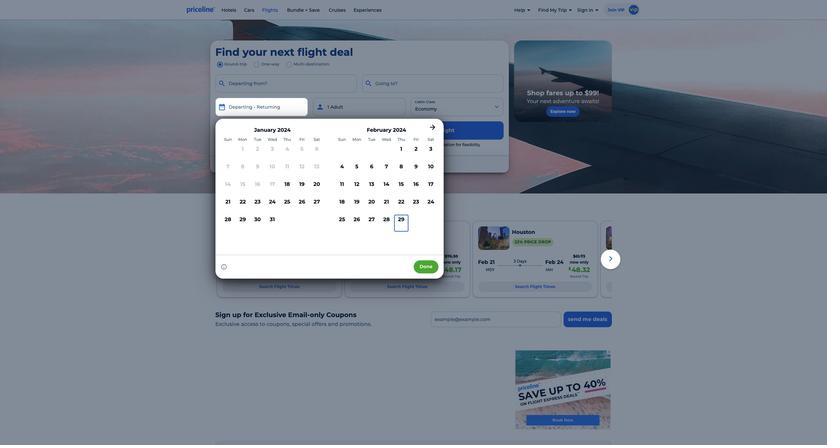 Task type: vqa. For each thing, say whether or not it's contained in the screenshot.
TAB LIST
no



Task type: locate. For each thing, give the bounding box(es) containing it.
1 14 from the left
[[225, 181, 231, 187]]

thu down february 2024
[[398, 137, 405, 142]]

only inside $76.30 now only $ 48.17 round trip
[[452, 260, 461, 265]]

times down mia
[[415, 284, 428, 289]]

29 button for february 2024
[[395, 215, 408, 231]]

2 16 from the left
[[414, 181, 419, 187]]

2 3 button from the left
[[425, 144, 438, 161]]

22 up miami
[[399, 199, 405, 205]]

join vip link
[[604, 3, 643, 16]]

2 thu from the left
[[398, 137, 405, 142]]

2 8 from the left
[[400, 163, 403, 170]]

0 vertical spatial 12 button
[[296, 162, 309, 178]]

a right the book
[[397, 142, 400, 147]]

1 horizontal spatial 9 button
[[410, 162, 423, 178]]

3 round from the left
[[570, 275, 582, 279]]

0 horizontal spatial 24 button
[[266, 197, 279, 214]]

2 15 button from the left
[[395, 180, 408, 196]]

thu for january 2024
[[284, 137, 291, 142]]

12
[[300, 163, 305, 170], [355, 181, 360, 187]]

2 search flight times button from the left
[[350, 282, 465, 292]]

0 horizontal spatial 17 button
[[266, 180, 279, 196]]

1 feb from the left
[[418, 259, 428, 265]]

near
[[292, 204, 313, 215]]

0 vertical spatial +
[[305, 7, 308, 13]]

0 horizontal spatial 2024
[[278, 127, 291, 133]]

1 vertical spatial bundle
[[229, 127, 246, 133]]

1 vertical spatial for
[[306, 161, 313, 167]]

1 horizontal spatial times
[[415, 284, 428, 289]]

email-
[[288, 311, 310, 319]]

3 search from the left
[[515, 284, 529, 289]]

thu for february 2024
[[398, 137, 405, 142]]

0 vertical spatial 25 button
[[281, 197, 294, 214]]

show march 2024 image
[[429, 123, 437, 131]]

1 2024 from the left
[[278, 127, 291, 133]]

1 29 from the left
[[240, 216, 246, 222]]

1 8 button from the left
[[236, 162, 250, 178]]

now for 48.17
[[442, 260, 451, 265]]

$ inside $61.73 now only $ 48.32 round trip
[[569, 266, 571, 271]]

12 button for january 2024
[[296, 162, 309, 178]]

14 button up price
[[221, 180, 235, 196]]

12 left international
[[300, 163, 305, 170]]

none field up class
[[362, 74, 504, 93]]

1 8 from the left
[[241, 163, 245, 170]]

2 7 button from the left
[[380, 162, 394, 178]]

priceline.com home image
[[187, 6, 215, 13]]

0 horizontal spatial +
[[247, 127, 250, 133]]

21 for february
[[384, 199, 389, 205]]

12 button for february 2024
[[350, 180, 364, 196]]

2 horizontal spatial 1
[[401, 146, 403, 152]]

5 left call
[[356, 163, 359, 170]]

1 17 from the left
[[270, 181, 275, 187]]

2 28 from the left
[[384, 216, 390, 222]]

3 button down january 2024
[[266, 144, 279, 161]]

bundle + save
[[286, 7, 321, 13], [229, 127, 262, 133]]

for right looking
[[306, 161, 313, 167]]

wed down january 2024
[[268, 137, 277, 142]]

11 for january 2024
[[285, 163, 290, 170]]

search for 48.32
[[515, 284, 529, 289]]

13 button for january 2024
[[310, 162, 324, 178]]

21 button
[[221, 197, 235, 214], [380, 197, 394, 214]]

12 down looking for international flight deals? call us at 1 (833) 203-5879
[[355, 181, 360, 187]]

19 button
[[296, 180, 309, 196], [350, 197, 364, 214]]

none field departing from?
[[216, 74, 357, 93]]

4
[[286, 146, 289, 152], [341, 163, 344, 170]]

1 28 from the left
[[225, 216, 231, 222]]

1 horizontal spatial a
[[397, 142, 400, 147]]

2 button for january 2024
[[251, 144, 265, 161]]

$ inside $76.30 now only $ 48.17 round trip
[[441, 266, 444, 271]]

looking for international flight deals? call us at 1 (833) 203-5879
[[286, 161, 433, 167]]

1 horizontal spatial flight
[[345, 161, 357, 167]]

1 vertical spatial 26 button
[[350, 215, 364, 231]]

for left flexibility
[[456, 142, 462, 147]]

1 2 button from the left
[[251, 144, 265, 161]]

4 button up looking
[[281, 144, 294, 161]]

2 16 button from the left
[[410, 180, 423, 196]]

15 up drop
[[240, 181, 246, 187]]

times for 48.17
[[415, 284, 428, 289]]

exclusive
[[255, 311, 287, 319], [216, 321, 240, 327]]

1 thu from the left
[[284, 137, 291, 142]]

2024 right january
[[278, 127, 291, 133]]

2 sun from the left
[[339, 137, 346, 142]]

16 button down 203-
[[410, 180, 423, 196]]

search flight times for 48.32
[[515, 284, 556, 289]]

0 vertical spatial 20 button
[[310, 180, 324, 196]]

13 button right looking
[[310, 162, 324, 178]]

now inside $76.30 now only $ 48.17 round trip
[[442, 260, 451, 265]]

22
[[240, 199, 246, 205], [399, 199, 405, 205]]

$ left 48.17
[[441, 266, 444, 271]]

2 14 from the left
[[384, 181, 390, 187]]

1 vertical spatial 18
[[340, 199, 345, 205]]

0 vertical spatial 26
[[299, 199, 305, 205]]

0 horizontal spatial sun
[[224, 137, 232, 142]]

27 button
[[310, 197, 324, 214], [365, 215, 379, 231]]

14 down us
[[384, 181, 390, 187]]

22 button
[[236, 197, 250, 214], [395, 197, 408, 214]]

2 search from the left
[[387, 284, 401, 289]]

5 button up looking
[[296, 144, 309, 161]]

10 button left looking
[[266, 162, 279, 178]]

only inside $61.73 now only $ 48.32 round trip
[[580, 260, 589, 265]]

tue down february
[[368, 137, 376, 142]]

feb up mia
[[418, 259, 428, 265]]

2 vertical spatial find
[[411, 127, 424, 133]]

1 search from the left
[[259, 284, 273, 289]]

1 horizontal spatial 23 button
[[410, 197, 423, 214]]

19
[[300, 181, 305, 187], [355, 199, 360, 205]]

2 for february 2024
[[415, 146, 418, 152]]

2 10 from the left
[[429, 163, 434, 170]]

trip down 48.17
[[454, 275, 461, 279]]

5 button left call
[[350, 162, 364, 178]]

multi-
[[294, 62, 306, 67]]

21 button for january
[[221, 197, 235, 214]]

find left my
[[539, 7, 549, 13]]

1 horizontal spatial wed
[[382, 137, 391, 142]]

feb 24
[[606, 259, 625, 265]]

sat for january 2024
[[314, 137, 320, 142]]

call
[[374, 161, 383, 167]]

feb up msy
[[478, 259, 489, 265]]

none field down way
[[216, 74, 357, 93]]

31 button
[[266, 215, 279, 231]]

28 button
[[221, 215, 235, 231], [380, 215, 394, 231]]

28
[[225, 216, 231, 222], [384, 216, 390, 222]]

6
[[315, 146, 319, 152], [370, 163, 374, 170]]

0 horizontal spatial 1
[[242, 146, 244, 152]]

traveler selection text field
[[313, 98, 406, 116]]

1 sat from the left
[[314, 137, 320, 142]]

0 horizontal spatial 11 button
[[281, 162, 294, 178]]

sign left up
[[216, 311, 231, 319]]

wed for january
[[268, 137, 277, 142]]

0 horizontal spatial 21 button
[[221, 197, 235, 214]]

bundle inside flight-search-form element
[[229, 127, 246, 133]]

1 23 from the left
[[255, 199, 261, 205]]

0 horizontal spatial 6
[[315, 146, 319, 152]]

18 button up deals
[[281, 180, 294, 196]]

tue down january
[[254, 137, 261, 142]]

0 horizontal spatial 16
[[255, 181, 261, 187]]

wed up the book
[[382, 137, 391, 142]]

round down 48.17
[[442, 275, 454, 279]]

0 vertical spatial 4 button
[[281, 144, 294, 161]]

offers
[[312, 321, 327, 327]]

6 for january 2024
[[315, 146, 319, 152]]

2 2 button from the left
[[410, 144, 423, 161]]

sign inside sign in button
[[578, 7, 588, 13]]

9 button for february 2024
[[410, 162, 423, 178]]

1 horizontal spatial 25
[[339, 216, 345, 222]]

1 vertical spatial 12
[[355, 181, 360, 187]]

2 button down january
[[251, 144, 265, 161]]

bundle + save inside flight-search-form element
[[229, 127, 262, 133]]

2 1 button from the left
[[395, 144, 408, 161]]

2 17 button from the left
[[425, 180, 438, 196]]

0 horizontal spatial 17
[[270, 181, 275, 187]]

2 tue from the left
[[368, 137, 376, 142]]

1 horizontal spatial 21
[[384, 199, 389, 205]]

0 horizontal spatial 29
[[240, 216, 246, 222]]

sign inside sign up for exclusive email-only coupons exclusive access to coupons, special offers and promotions.
[[216, 311, 231, 319]]

bundle right flights
[[287, 7, 304, 13]]

10 button
[[266, 162, 279, 178], [425, 162, 438, 178]]

18 button right you
[[336, 197, 349, 214]]

2024 up the book
[[393, 127, 407, 133]]

2 left free
[[415, 146, 418, 152]]

23
[[255, 199, 261, 205], [413, 199, 420, 205]]

6 button left us
[[365, 162, 379, 178]]

6 left call
[[370, 163, 374, 170]]

0 horizontal spatial 5 button
[[296, 144, 309, 161]]

1 9 button from the left
[[251, 162, 265, 178]]

1 now from the left
[[442, 260, 451, 265]]

experiences
[[354, 7, 382, 13]]

trip inside $76.30 now only $ 48.17 round trip
[[454, 275, 461, 279]]

18 for january 2024
[[285, 181, 290, 187]]

21 button up miami
[[380, 197, 394, 214]]

20 button
[[310, 180, 324, 196], [365, 197, 379, 214]]

1 vertical spatial 20
[[369, 199, 375, 205]]

2 $ from the left
[[569, 266, 571, 271]]

3 button up 5879
[[425, 144, 438, 161]]

0 horizontal spatial 11
[[285, 163, 290, 170]]

2 button
[[251, 144, 265, 161], [410, 144, 423, 161]]

1 15 button from the left
[[236, 180, 250, 196]]

16
[[255, 181, 261, 187], [414, 181, 419, 187]]

6 button up international
[[310, 144, 324, 161]]

special
[[292, 321, 311, 327]]

1 horizontal spatial 9
[[415, 163, 418, 170]]

find your flight button
[[362, 121, 504, 140]]

10 right 203-
[[429, 163, 434, 170]]

8 button
[[236, 162, 250, 178], [395, 162, 408, 178]]

bundle left january
[[229, 127, 246, 133]]

sat up international
[[314, 137, 320, 142]]

16 for february 2024
[[414, 181, 419, 187]]

feb for feb 24 mia
[[418, 259, 428, 265]]

times for 48.32
[[543, 284, 556, 289]]

2 search flight times from the left
[[387, 284, 428, 289]]

17 for february 2024
[[429, 181, 434, 187]]

now inside $61.73 now only $ 48.32 round trip
[[570, 260, 579, 265]]

0 horizontal spatial 26
[[299, 199, 305, 205]]

1 vertical spatial 11 button
[[336, 180, 349, 196]]

0 vertical spatial 27 button
[[310, 197, 324, 214]]

17 for january 2024
[[270, 181, 275, 187]]

1 2 from the left
[[256, 146, 259, 152]]

1 1 button from the left
[[236, 144, 250, 161]]

2 23 button from the left
[[410, 197, 423, 214]]

Promotion email input field
[[431, 311, 561, 327]]

trip inside find my trip dropdown button
[[559, 7, 567, 13]]

None field
[[216, 74, 357, 93], [362, 74, 504, 93]]

2 22 from the left
[[399, 199, 405, 205]]

1 vertical spatial 18 button
[[336, 197, 349, 214]]

sat for february 2024
[[428, 137, 435, 142]]

trip down 48.32
[[582, 275, 589, 279]]

17 down 5879
[[429, 181, 434, 187]]

mon
[[239, 137, 247, 142], [353, 137, 362, 142]]

14 button for january
[[221, 180, 235, 196]]

0 horizontal spatial 13 button
[[310, 162, 324, 178]]

1 9 from the left
[[256, 163, 259, 170]]

0 horizontal spatial 22 button
[[236, 197, 250, 214]]

0 horizontal spatial 21
[[226, 199, 231, 205]]

0 horizontal spatial 28 button
[[221, 215, 235, 231]]

1 16 from the left
[[255, 181, 261, 187]]

2024 for january 2024
[[278, 127, 291, 133]]

2 2 from the left
[[415, 146, 418, 152]]

1 15 from the left
[[240, 181, 246, 187]]

2 9 button from the left
[[410, 162, 423, 178]]

0 horizontal spatial 12
[[300, 163, 305, 170]]

19 for february 2024
[[355, 199, 360, 205]]

exclusive down up
[[216, 321, 240, 327]]

0 horizontal spatial 15
[[240, 181, 246, 187]]

22% price drop
[[515, 240, 551, 245]]

7 button for february
[[380, 162, 394, 178]]

find left your at the top of the page
[[411, 127, 424, 133]]

1 vertical spatial 27 button
[[365, 215, 379, 231]]

round inside $61.73 now only $ 48.32 round trip
[[570, 275, 582, 279]]

9 for february 2024
[[415, 163, 418, 170]]

now down $61.73
[[570, 260, 579, 265]]

1 29 button from the left
[[236, 215, 250, 231]]

flight left deals?
[[345, 161, 357, 167]]

only inside sign up for exclusive email-only coupons exclusive access to coupons, special offers and promotions.
[[310, 311, 325, 319]]

22 right price
[[240, 199, 246, 205]]

15 button for february 2024
[[395, 180, 408, 196]]

1 24 button from the left
[[266, 197, 279, 214]]

(833)
[[400, 161, 411, 167]]

miami
[[384, 229, 401, 235]]

save
[[309, 7, 320, 13], [251, 127, 262, 133]]

1 vertical spatial 27
[[369, 216, 375, 222]]

1
[[242, 146, 244, 152], [401, 146, 403, 152], [397, 161, 398, 167]]

1 horizontal spatial 8 button
[[395, 162, 408, 178]]

1 7 button from the left
[[221, 162, 235, 178]]

6 up international
[[315, 146, 319, 152]]

now
[[442, 260, 451, 265], [570, 260, 579, 265]]

16 down 203-
[[414, 181, 419, 187]]

2 2024 from the left
[[393, 127, 407, 133]]

flight for deals?
[[345, 161, 357, 167]]

a for flight
[[397, 142, 400, 147]]

to
[[260, 321, 265, 327]]

only up offers
[[310, 311, 325, 319]]

deals
[[265, 204, 289, 215]]

28 up miami
[[384, 216, 390, 222]]

flight for search flight times button corresponding to 48.32
[[530, 284, 542, 289]]

flight-search-form element
[[213, 60, 828, 279]]

2 14 button from the left
[[380, 180, 394, 196]]

your
[[425, 127, 437, 133]]

1 advertisement element from the top
[[514, 40, 612, 122]]

4 feb from the left
[[606, 259, 617, 265]]

+ left january
[[247, 127, 250, 133]]

a right add
[[285, 128, 287, 133]]

feb inside the feb 21 msy
[[478, 259, 489, 265]]

save left add
[[251, 127, 262, 133]]

0 horizontal spatial round
[[314, 275, 326, 279]]

1 none field from the left
[[216, 74, 357, 93]]

flights
[[262, 7, 278, 13]]

0 vertical spatial 20
[[314, 181, 320, 187]]

25 for february 2024
[[339, 216, 345, 222]]

1 16 button from the left
[[251, 180, 265, 196]]

sat up book a flight with free cancellation for flexibility
[[428, 137, 435, 142]]

1 28 button from the left
[[221, 215, 235, 231]]

0 horizontal spatial find
[[216, 46, 240, 58]]

2 horizontal spatial flight
[[401, 142, 411, 147]]

1 horizontal spatial 14
[[384, 181, 390, 187]]

1 14 button from the left
[[221, 180, 235, 196]]

17 button up price drop deals near you
[[266, 180, 279, 196]]

1 tue from the left
[[254, 137, 261, 142]]

1 wed from the left
[[268, 137, 277, 142]]

promotions.
[[340, 321, 372, 327]]

2 now from the left
[[570, 260, 579, 265]]

0 horizontal spatial 7
[[227, 163, 230, 170]]

3 search flight times button from the left
[[478, 282, 593, 292]]

search flight times button for 48.32
[[478, 282, 593, 292]]

2 down january
[[256, 146, 259, 152]]

2 24 button from the left
[[425, 197, 438, 214]]

only down $76.30
[[452, 260, 461, 265]]

21 inside the feb 21 msy
[[490, 259, 495, 265]]

1 button for february 2024
[[395, 144, 408, 161]]

13 button down deals?
[[365, 180, 379, 196]]

0 vertical spatial 26 button
[[296, 197, 309, 214]]

2 fri from the left
[[414, 137, 419, 142]]

2 10 button from the left
[[425, 162, 438, 178]]

sign
[[578, 7, 588, 13], [216, 311, 231, 319]]

1 horizontal spatial 12 button
[[350, 180, 364, 196]]

1 3 button from the left
[[266, 144, 279, 161]]

1 horizontal spatial 18
[[340, 199, 345, 205]]

13 right looking
[[315, 163, 320, 170]]

17 up price drop deals near you
[[270, 181, 275, 187]]

15 button for january 2024
[[236, 180, 250, 196]]

2 23 from the left
[[413, 199, 420, 205]]

29 up miami
[[398, 216, 405, 222]]

2 7 from the left
[[385, 163, 388, 170]]

0 vertical spatial 13
[[315, 163, 320, 170]]

0 horizontal spatial sat
[[314, 137, 320, 142]]

23 for january 2024
[[255, 199, 261, 205]]

24 inside feb 24 mia
[[429, 259, 436, 265]]

find for find your flight
[[411, 127, 424, 133]]

1 horizontal spatial 4
[[341, 163, 344, 170]]

round for 48.32
[[570, 275, 582, 279]]

1 17 button from the left
[[266, 180, 279, 196]]

1 21 button from the left
[[221, 197, 235, 214]]

0 horizontal spatial 26 button
[[296, 197, 309, 214]]

1 horizontal spatial round
[[442, 275, 454, 279]]

18
[[285, 181, 290, 187], [340, 199, 345, 205]]

drop
[[539, 240, 551, 245]]

2 22 button from the left
[[395, 197, 408, 214]]

your
[[243, 46, 267, 58]]

21 up miami
[[384, 199, 389, 205]]

find your next flight deal
[[216, 46, 353, 58]]

15 button up drop
[[236, 180, 250, 196]]

2 sat from the left
[[428, 137, 435, 142]]

thu down add a hotel
[[284, 137, 291, 142]]

11 button
[[281, 162, 294, 178], [336, 180, 349, 196]]

looking
[[286, 161, 305, 167]]

$61.73
[[574, 254, 586, 259]]

19 for january 2024
[[300, 181, 305, 187]]

2 horizontal spatial 21
[[490, 259, 495, 265]]

1 7 from the left
[[227, 163, 230, 170]]

14 for february
[[384, 181, 390, 187]]

fri
[[300, 137, 305, 142], [414, 137, 419, 142]]

2 9 from the left
[[415, 163, 418, 170]]

1 horizontal spatial +
[[305, 7, 308, 13]]

26
[[299, 199, 305, 205], [354, 216, 360, 222]]

1 10 button from the left
[[266, 162, 279, 178]]

2 wed from the left
[[382, 137, 391, 142]]

10 for january 2024
[[270, 163, 275, 170]]

10 button for february 2024
[[425, 162, 438, 178]]

3 search flight times from the left
[[515, 284, 556, 289]]

fri for january 2024
[[300, 137, 305, 142]]

4 left deals?
[[341, 163, 344, 170]]

1 fri from the left
[[300, 137, 305, 142]]

2 times from the left
[[415, 284, 428, 289]]

1 horizontal spatial 26
[[354, 216, 360, 222]]

flight
[[298, 46, 327, 58], [401, 142, 411, 147], [345, 161, 357, 167]]

Going to? field
[[362, 74, 504, 93]]

1 vertical spatial 19 button
[[350, 197, 364, 214]]

6 for february 2024
[[370, 163, 374, 170]]

1 horizontal spatial find
[[411, 127, 424, 133]]

0 vertical spatial flight
[[298, 46, 327, 58]]

10 button right 203-
[[425, 162, 438, 178]]

203-
[[412, 161, 422, 167]]

3
[[271, 146, 274, 152], [430, 146, 433, 152], [514, 259, 516, 264]]

Departing – Returning Date Picker field
[[216, 98, 308, 116]]

13 for february 2024
[[369, 181, 375, 187]]

15 button down (833) on the top left of page
[[395, 180, 408, 196]]

0 vertical spatial 12
[[300, 163, 305, 170]]

4 button for january 2024
[[281, 144, 294, 161]]

1 vertical spatial 5
[[356, 163, 359, 170]]

1 23 button from the left
[[251, 197, 265, 214]]

1 vertical spatial 20 button
[[365, 197, 379, 214]]

1 sun from the left
[[224, 137, 232, 142]]

28 button for february
[[380, 215, 394, 231]]

1 horizontal spatial 4 button
[[336, 162, 349, 178]]

find up 'round-'
[[216, 46, 240, 58]]

0 vertical spatial exclusive
[[255, 311, 287, 319]]

5 up looking
[[301, 146, 304, 152]]

2 vertical spatial for
[[243, 311, 253, 319]]

0 horizontal spatial 4
[[286, 146, 289, 152]]

help
[[515, 7, 526, 13]]

2 29 button from the left
[[395, 215, 408, 231]]

for inside sign up for exclusive email-only coupons exclusive access to coupons, special offers and promotions.
[[243, 311, 253, 319]]

1 22 button from the left
[[236, 197, 250, 214]]

save inside flight-search-form element
[[251, 127, 262, 133]]

29
[[240, 216, 246, 222], [398, 216, 405, 222]]

4 up looking
[[286, 146, 289, 152]]

21
[[226, 199, 231, 205], [384, 199, 389, 205], [490, 259, 495, 265]]

4 button
[[281, 144, 294, 161], [336, 162, 349, 178]]

3 days
[[514, 259, 527, 264]]

19 button for february 2024
[[350, 197, 364, 214]]

25
[[284, 199, 291, 205], [339, 216, 345, 222]]

3 times from the left
[[543, 284, 556, 289]]

3 down january 2024
[[271, 146, 274, 152]]

for up access
[[243, 311, 253, 319]]

28 button for january
[[221, 215, 235, 231]]

2 15 from the left
[[399, 181, 404, 187]]

29 down drop
[[240, 216, 246, 222]]

0 horizontal spatial exclusive
[[216, 321, 240, 327]]

16 up drop
[[255, 181, 261, 187]]

advertisement element
[[514, 40, 612, 122], [514, 349, 612, 431]]

3 feb from the left
[[546, 259, 556, 265]]

9 button
[[251, 162, 265, 178], [410, 162, 423, 178]]

4 for january 2024
[[286, 146, 289, 152]]

sun for january
[[224, 137, 232, 142]]

search flight times
[[259, 284, 300, 289], [387, 284, 428, 289], [515, 284, 556, 289]]

0 horizontal spatial 2 button
[[251, 144, 265, 161]]

1 horizontal spatial 6 button
[[365, 162, 379, 178]]

2 8 button from the left
[[395, 162, 408, 178]]

2 17 from the left
[[429, 181, 434, 187]]

$
[[441, 266, 444, 271], [569, 266, 571, 271]]

feb for feb 24
[[606, 259, 617, 265]]

flight left with
[[401, 142, 411, 147]]

1 10 from the left
[[270, 163, 275, 170]]

sign for up
[[216, 311, 231, 319]]

1 horizontal spatial 11
[[340, 181, 344, 187]]

1 vertical spatial flight
[[401, 142, 411, 147]]

24 button
[[266, 197, 279, 214], [425, 197, 438, 214]]

0 horizontal spatial 7 button
[[221, 162, 235, 178]]

6 button for february 2024
[[365, 162, 379, 178]]

18 button
[[281, 180, 294, 196], [336, 197, 349, 214]]

2 none field from the left
[[362, 74, 504, 93]]

find inside dropdown button
[[539, 7, 549, 13]]

18 for february 2024
[[340, 199, 345, 205]]

31
[[270, 216, 275, 222]]

0 vertical spatial 19
[[300, 181, 305, 187]]

help button
[[515, 2, 531, 19]]

1 horizontal spatial 22
[[399, 199, 405, 205]]

0 horizontal spatial 9 button
[[251, 162, 265, 178]]

1 22 from the left
[[240, 199, 246, 205]]

0 horizontal spatial 23
[[255, 199, 261, 205]]

0 horizontal spatial for
[[243, 311, 253, 319]]

28 down price
[[225, 216, 231, 222]]

12 for february 2024
[[355, 181, 360, 187]]

17 button down 5879
[[425, 180, 438, 196]]

0 vertical spatial 13 button
[[310, 162, 324, 178]]

0 vertical spatial 11
[[285, 163, 290, 170]]

12 button down looking for international flight deals? call us at 1 (833) 203-5879
[[350, 180, 364, 196]]

14 button down us
[[380, 180, 394, 196]]

feb inside feb 24 iah
[[546, 259, 556, 265]]

27 for january 2024
[[314, 199, 320, 205]]

0 horizontal spatial none field
[[216, 74, 357, 93]]

fri up looking
[[300, 137, 305, 142]]

+ left cruises
[[305, 7, 308, 13]]

24 inside feb 24 iah
[[557, 259, 564, 265]]

21 button left drop
[[221, 197, 235, 214]]

1 mon from the left
[[239, 137, 247, 142]]

find inside button
[[411, 127, 424, 133]]

times
[[287, 284, 300, 289], [415, 284, 428, 289], [543, 284, 556, 289]]

feb right $61.73 now only $ 48.32 round trip
[[606, 259, 617, 265]]

3 left the days
[[514, 259, 516, 264]]

1 horizontal spatial 10
[[429, 163, 434, 170]]

class
[[426, 100, 436, 104]]

15 down (833) on the top left of page
[[399, 181, 404, 187]]

save left cruises
[[309, 7, 320, 13]]

2 mon from the left
[[353, 137, 362, 142]]

round down 48.32
[[570, 275, 582, 279]]

1 horizontal spatial search flight times button
[[350, 282, 465, 292]]

17
[[270, 181, 275, 187], [429, 181, 434, 187]]

0 vertical spatial 25
[[284, 199, 291, 205]]

21 left drop
[[226, 199, 231, 205]]

round inside $76.30 now only $ 48.17 round trip
[[442, 275, 454, 279]]

2 feb from the left
[[478, 259, 489, 265]]

11 button for february 2024
[[336, 180, 349, 196]]

16 button up drop
[[251, 180, 265, 196]]

4 button left deals?
[[336, 162, 349, 178]]

18 right you
[[340, 199, 345, 205]]

1 horizontal spatial 2024
[[393, 127, 407, 133]]

2 28 button from the left
[[380, 215, 394, 231]]

2 21 button from the left
[[380, 197, 394, 214]]

0 horizontal spatial 28
[[225, 216, 231, 222]]

drop
[[241, 204, 263, 215]]

cars link
[[244, 7, 255, 13]]

join vip
[[609, 8, 625, 12]]

feb inside feb 24 mia
[[418, 259, 428, 265]]



Task type: describe. For each thing, give the bounding box(es) containing it.
trip down $84.92
[[326, 275, 333, 279]]

hotel
[[288, 128, 299, 133]]

16 for january 2024
[[255, 181, 261, 187]]

22 for february 2024
[[399, 199, 405, 205]]

flight for deal
[[298, 46, 327, 58]]

$ for 48.32
[[569, 266, 571, 271]]

24 for feb 24
[[618, 259, 625, 265]]

mia
[[418, 268, 426, 272]]

and
[[328, 321, 339, 327]]

8 button for february 2024
[[395, 162, 408, 178]]

5 for january 2024
[[301, 146, 304, 152]]

1 horizontal spatial bundle + save
[[286, 7, 321, 13]]

sign for in
[[578, 7, 588, 13]]

24 for feb 24 mia
[[429, 259, 436, 265]]

january 2024
[[254, 127, 291, 133]]

17 button for february 2024
[[425, 180, 438, 196]]

10 for february 2024
[[429, 163, 434, 170]]

us
[[384, 161, 390, 167]]

+ inside flight-search-form element
[[247, 127, 250, 133]]

cancellation
[[431, 142, 455, 147]]

mon for february
[[353, 137, 362, 142]]

3 for january 2024
[[271, 146, 274, 152]]

trip inside $61.73 now only $ 48.32 round trip
[[582, 275, 589, 279]]

6 button for january 2024
[[310, 144, 324, 161]]

4 for february 2024
[[341, 163, 344, 170]]

2 advertisement element from the top
[[514, 349, 612, 431]]

28 for january
[[225, 216, 231, 222]]

18 button for january 2024
[[281, 180, 294, 196]]

7 for january
[[227, 163, 230, 170]]

mar
[[222, 259, 233, 265]]

send me deals
[[568, 316, 608, 322]]

19 button for january 2024
[[296, 180, 309, 196]]

flexibility
[[463, 142, 481, 147]]

17 button for january 2024
[[266, 180, 279, 196]]

find for find my trip
[[539, 7, 549, 13]]

23 button for january 2024
[[251, 197, 265, 214]]

15 for february 2024
[[399, 181, 404, 187]]

only for 48.17
[[452, 260, 461, 265]]

price drop deals near you
[[216, 204, 332, 215]]

20 button for january 2024
[[310, 180, 324, 196]]

one-
[[262, 62, 272, 67]]

1 vertical spatial exclusive
[[216, 321, 240, 327]]

24 button for january 2024
[[266, 197, 279, 214]]

1 horizontal spatial for
[[306, 161, 313, 167]]

houston image image
[[478, 227, 510, 250]]

48.17
[[445, 266, 462, 274]]

cruises link
[[329, 7, 346, 13]]

join
[[609, 8, 617, 12]]

me
[[583, 316, 592, 322]]

22 button for february 2024
[[395, 197, 408, 214]]

access
[[241, 321, 259, 327]]

experiences link
[[354, 7, 382, 13]]

16 button for january 2024
[[251, 180, 265, 196]]

24 for feb 24 iah
[[557, 259, 564, 265]]

coupons
[[327, 311, 357, 319]]

price
[[216, 204, 238, 215]]

find my trip
[[539, 7, 567, 13]]

bundle + save link
[[286, 7, 321, 13]]

1 horizontal spatial exclusive
[[255, 311, 287, 319]]

48.32
[[572, 266, 590, 274]]

21 for january
[[226, 199, 231, 205]]

14 for january
[[225, 181, 231, 187]]

sign in button
[[578, 2, 599, 19]]

february 2024
[[367, 127, 407, 133]]

20 for january 2024
[[314, 181, 320, 187]]

15 for january 2024
[[240, 181, 246, 187]]

vip
[[618, 8, 625, 12]]

deals
[[594, 316, 608, 322]]

20 for february 2024
[[369, 199, 375, 205]]

international
[[314, 161, 344, 167]]

1 for january 2024
[[242, 146, 244, 152]]

next
[[270, 46, 295, 58]]

mar 02
[[222, 259, 241, 265]]

feb 21 msy
[[478, 259, 495, 272]]

1 horizontal spatial 1
[[397, 161, 398, 167]]

round for 48.17
[[442, 275, 454, 279]]

february
[[367, 127, 392, 133]]

search flight times button for 48.17
[[350, 282, 465, 292]]

find for find your next flight deal
[[216, 46, 240, 58]]

search for 48.17
[[387, 284, 401, 289]]

5 button for january 2024
[[296, 144, 309, 161]]

25 button for february 2024
[[336, 215, 349, 231]]

deals?
[[359, 161, 373, 167]]

up
[[233, 311, 242, 319]]

30 button
[[251, 215, 265, 231]]

msy
[[486, 268, 495, 272]]

add
[[275, 128, 284, 133]]

tue for february 2024
[[368, 137, 376, 142]]

done
[[420, 264, 433, 270]]

houston
[[512, 229, 536, 235]]

5879
[[422, 161, 433, 167]]

13 button for february 2024
[[365, 180, 379, 196]]

0 vertical spatial bundle
[[287, 7, 304, 13]]

0 vertical spatial save
[[309, 7, 320, 13]]

20 button for february 2024
[[365, 197, 379, 214]]

send me deals button
[[564, 311, 612, 327]]

you
[[315, 204, 332, 215]]

1 for february 2024
[[401, 146, 403, 152]]

Departing from? field
[[216, 74, 357, 93]]

sign up for exclusive email-only coupons exclusive access to coupons, special offers and promotions.
[[216, 311, 372, 327]]

26 button for february 2024
[[350, 215, 364, 231]]

search flight times for 48.17
[[387, 284, 428, 289]]

9 for january 2024
[[256, 163, 259, 170]]

trip
[[240, 62, 247, 67]]

27 for february 2024
[[369, 216, 375, 222]]

cabin class
[[415, 100, 436, 104]]

$ for 48.17
[[441, 266, 444, 271]]

8 button for january 2024
[[236, 162, 250, 178]]

my
[[550, 7, 557, 13]]

feb 24 mia
[[418, 259, 436, 272]]

30
[[254, 216, 261, 222]]

13 for january 2024
[[315, 163, 320, 170]]

iah
[[546, 268, 553, 272]]

10 button for january 2024
[[266, 162, 279, 178]]

feb 24 iah
[[546, 259, 564, 272]]

deal
[[330, 46, 353, 58]]

flights link
[[262, 7, 278, 13]]

price
[[525, 240, 538, 245]]

25 button for january 2024
[[281, 197, 294, 214]]

mon for january
[[239, 137, 247, 142]]

8 for january 2024
[[241, 163, 245, 170]]

round trip
[[314, 275, 333, 279]]

find my trip button
[[539, 2, 573, 19]]

9 button for january 2024
[[251, 162, 265, 178]]

with
[[412, 142, 421, 147]]

1 search flight times from the left
[[259, 284, 300, 289]]

$61.73 now only $ 48.32 round trip
[[569, 254, 590, 279]]

$76.30 now only $ 48.17 round trip
[[441, 254, 462, 279]]

find your flight
[[411, 127, 455, 133]]

12 for january 2024
[[300, 163, 305, 170]]

1 round from the left
[[314, 275, 326, 279]]

flight inside find your flight button
[[439, 127, 455, 133]]

5 for february 2024
[[356, 163, 359, 170]]

11 for february 2024
[[340, 181, 344, 187]]

fri for february 2024
[[414, 137, 419, 142]]

coupons,
[[267, 321, 291, 327]]

days
[[517, 259, 527, 264]]

only for 48.32
[[580, 260, 589, 265]]

none field going to?
[[362, 74, 504, 93]]

16 button for february 2024
[[410, 180, 423, 196]]

1 times from the left
[[287, 284, 300, 289]]

1 search flight times button from the left
[[222, 282, 337, 292]]

round-trip
[[225, 62, 247, 67]]

destination
[[306, 62, 330, 67]]

14 button for february
[[380, 180, 394, 196]]

january
[[254, 127, 276, 133]]

vip badge icon image
[[629, 5, 639, 15]]

now for 48.32
[[570, 260, 579, 265]]

multi-destination
[[294, 62, 330, 67]]

22%
[[515, 240, 523, 245]]

way
[[272, 62, 280, 67]]

02
[[234, 259, 241, 265]]

flight for 1st search flight times button from left
[[274, 284, 286, 289]]

27 button for february 2024
[[365, 215, 379, 231]]

add a hotel
[[274, 128, 299, 133]]

$84.92
[[317, 254, 330, 259]]

flight for 48.17's search flight times button
[[402, 284, 414, 289]]

next image
[[606, 254, 617, 264]]

22 for january 2024
[[240, 199, 246, 205]]

cars
[[244, 7, 255, 13]]

2 horizontal spatial for
[[456, 142, 462, 147]]

3 for february 2024
[[430, 146, 433, 152]]

cruises
[[329, 7, 346, 13]]

sign in
[[578, 7, 594, 13]]

free
[[422, 142, 430, 147]]

2 horizontal spatial 3
[[514, 259, 516, 264]]

cabin
[[415, 100, 425, 104]]

book
[[386, 142, 396, 147]]

wed for february
[[382, 137, 391, 142]]

feb for feb 24 iah
[[546, 259, 556, 265]]

round-
[[225, 62, 240, 67]]

hotels link
[[222, 7, 237, 13]]

3 button for january 2024
[[266, 144, 279, 161]]



